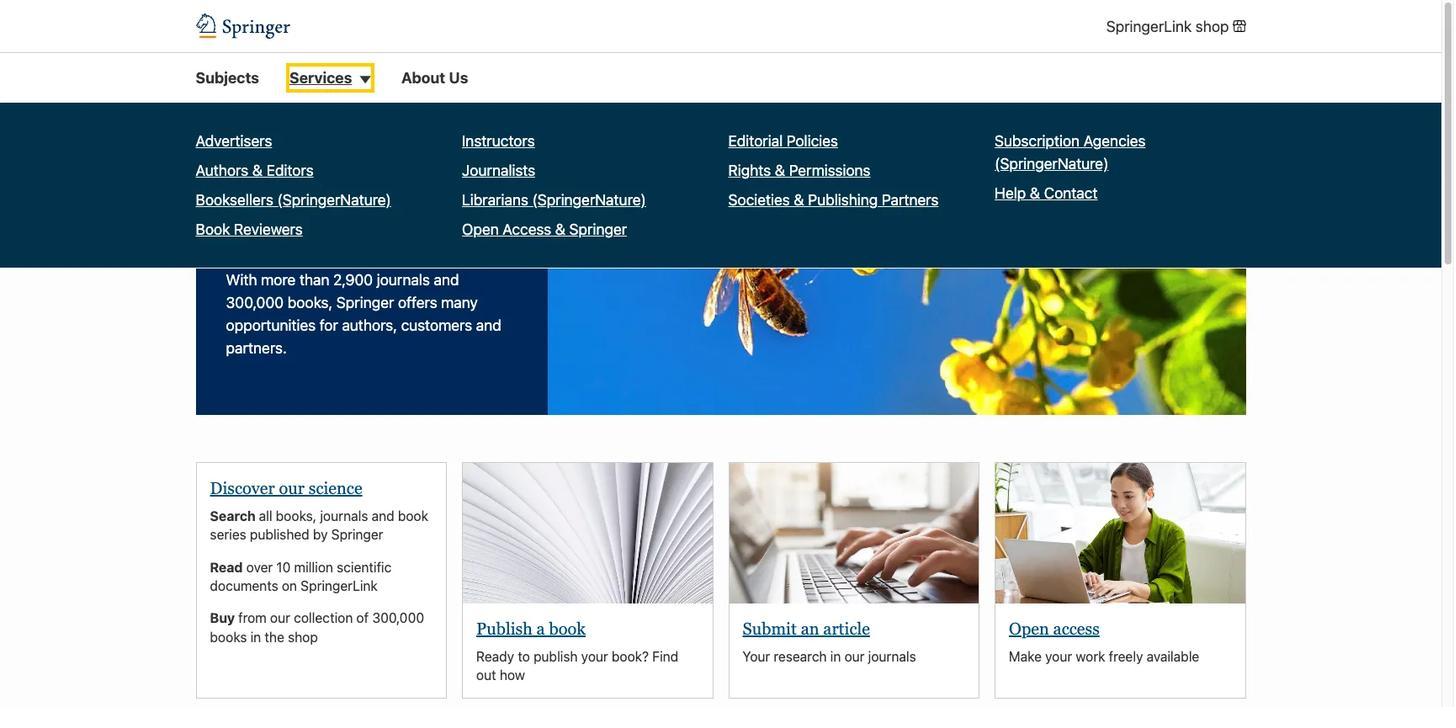 Task type: describe. For each thing, give the bounding box(es) containing it.
1 vertical spatial in
[[831, 649, 842, 664]]

librarians (springernature) link
[[462, 189, 647, 212]]

us
[[449, 69, 468, 87]]

partners
[[882, 191, 939, 209]]

2 vertical spatial our
[[845, 649, 865, 664]]

work
[[1076, 649, 1106, 664]]

editorial policies
[[729, 132, 839, 150]]

ready to publish your book? find out how
[[477, 649, 679, 683]]

editorial policies link
[[729, 130, 839, 153]]

research
[[774, 649, 827, 664]]

springer home image
[[196, 14, 290, 39]]

about us
[[402, 69, 468, 87]]

to
[[518, 649, 530, 664]]

search
[[210, 508, 259, 524]]

springerlink inside over 10 million scientific documents on springerlink
[[301, 578, 378, 594]]

booksellers (springernature) link
[[196, 189, 391, 212]]

our for from
[[270, 611, 290, 626]]

how
[[500, 668, 525, 683]]

available
[[1147, 649, 1200, 664]]

buy
[[210, 611, 238, 626]]

for authors,
[[320, 317, 397, 334]]

2 horizontal spatial and
[[476, 317, 502, 334]]

find
[[653, 649, 679, 664]]

from
[[238, 611, 267, 626]]

discover our science
[[210, 479, 363, 497]]

about us link
[[402, 67, 468, 89]]

0 vertical spatial springerlink
[[1107, 17, 1192, 35]]

societies
[[729, 191, 790, 209]]

freely
[[1109, 649, 1144, 664]]

authors
[[196, 162, 249, 180]]

(springernature) for booksellers (springernature)
[[277, 191, 391, 209]]

article
[[824, 619, 871, 638]]

springerlink shop link
[[1107, 15, 1247, 38]]

open for open access
[[1010, 619, 1050, 638]]

documents
[[210, 578, 278, 594]]

with
[[226, 271, 257, 289]]

publishing
[[226, 209, 368, 244]]

booksellers (springernature)
[[196, 191, 391, 209]]

publish a book
[[477, 619, 586, 638]]

open access & springer link
[[462, 218, 627, 241]]

than
[[300, 271, 330, 289]]

more
[[261, 271, 296, 289]]

1 horizontal spatial shop
[[1196, 17, 1230, 35]]

societies & publishing partners link
[[729, 189, 939, 212]]

subscription agencies (springernature) link
[[995, 130, 1247, 175]]

submit an article image
[[730, 463, 979, 603]]

book
[[196, 221, 230, 239]]

books, inside "all books, journals and book series published by springer"
[[276, 508, 317, 524]]

open access
[[1010, 619, 1100, 638]]

publish a book image
[[463, 463, 713, 603]]

10
[[277, 560, 291, 575]]

opportunities
[[226, 317, 316, 334]]

& for societies
[[794, 191, 805, 209]]

springer inside 'open access & springer' link
[[570, 221, 627, 239]]

reviewers
[[234, 221, 303, 239]]

permissions
[[789, 162, 871, 180]]

librarians
[[462, 191, 529, 209]]

help & contact
[[995, 185, 1098, 202]]

2 your from the left
[[1046, 649, 1073, 664]]

journals inside "all books, journals and book series published by springer"
[[320, 508, 368, 524]]

subscription
[[995, 132, 1080, 150]]

submit an article link
[[743, 619, 871, 638]]

subjects link
[[196, 67, 259, 89]]

rights & permissions link
[[729, 159, 871, 182]]

about
[[402, 69, 446, 87]]

advertisers link
[[196, 130, 272, 153]]

journals for with more than 2,900 journals and 300,000 books, springer offers many opportunities for authors, customers and partners.
[[377, 271, 430, 289]]

rights & permissions
[[729, 162, 871, 180]]

help
[[995, 185, 1027, 202]]

discover
[[210, 479, 275, 497]]

& for help
[[1030, 185, 1041, 202]]

& for rights
[[775, 162, 786, 180]]

the
[[265, 630, 285, 645]]

business
[[286, 167, 401, 201]]

300,000 inside with more than 2,900 journals and 300,000 books, springer offers many opportunities for authors, customers and partners.
[[226, 294, 284, 312]]

& for authors
[[252, 162, 263, 180]]

open access image
[[996, 463, 1246, 603]]

journalists
[[462, 162, 536, 180]]

2,900
[[333, 271, 373, 289]]

from our collection of 300,000 books in the shop
[[210, 611, 424, 645]]

rights
[[729, 162, 771, 180]]

science
[[309, 479, 363, 497]]

instructors
[[462, 132, 535, 150]]

access
[[1054, 619, 1100, 638]]

publishing
[[808, 191, 878, 209]]

read
[[210, 560, 243, 575]]



Task type: locate. For each thing, give the bounding box(es) containing it.
springer up scientific
[[332, 527, 384, 542]]

1 horizontal spatial your
[[1046, 649, 1073, 664]]

300,000 inside from our collection of 300,000 books in the shop
[[372, 611, 424, 626]]

1 horizontal spatial in
[[831, 649, 842, 664]]

0 horizontal spatial open
[[462, 221, 499, 239]]

books, down 'than'
[[288, 294, 333, 312]]

our for discover
[[279, 479, 305, 497]]

2 horizontal spatial journals
[[869, 649, 917, 664]]

authors & editors
[[196, 162, 314, 180]]

our
[[226, 167, 278, 201]]

springer for all books, journals and book series published by springer
[[332, 527, 384, 542]]

open access & springer
[[462, 221, 627, 239]]

discover our science link
[[210, 479, 363, 497]]

is
[[408, 167, 430, 201]]

make
[[1010, 649, 1042, 664]]

your
[[743, 649, 771, 664]]

submit an article
[[743, 619, 871, 638]]

journals
[[377, 271, 430, 289], [320, 508, 368, 524], [869, 649, 917, 664]]

your
[[582, 649, 609, 664], [1046, 649, 1073, 664]]

(springernature)
[[995, 155, 1109, 173], [277, 191, 391, 209], [532, 191, 647, 209]]

and inside "all books, journals and book series published by springer"
[[372, 508, 395, 524]]

0 horizontal spatial your
[[582, 649, 609, 664]]

0 vertical spatial shop
[[1196, 17, 1230, 35]]

1 vertical spatial our
[[270, 611, 290, 626]]

authors & editors link
[[196, 159, 314, 182]]

1 vertical spatial open
[[1010, 619, 1050, 638]]

in down the article
[[831, 649, 842, 664]]

journals up offers
[[377, 271, 430, 289]]

by
[[313, 527, 328, 542]]

and down many
[[476, 317, 502, 334]]

in
[[251, 630, 261, 645], [831, 649, 842, 664]]

series
[[210, 527, 246, 542]]

1 vertical spatial 300,000
[[372, 611, 424, 626]]

1 vertical spatial springer
[[337, 294, 394, 312]]

1 horizontal spatial journals
[[377, 271, 430, 289]]

(springernature) down subscription
[[995, 155, 1109, 173]]

policies
[[787, 132, 839, 150]]

our
[[279, 479, 305, 497], [270, 611, 290, 626], [845, 649, 865, 664]]

books, up published in the bottom left of the page
[[276, 508, 317, 524]]

0 horizontal spatial in
[[251, 630, 261, 645]]

300,000
[[226, 294, 284, 312], [372, 611, 424, 626]]

1 horizontal spatial book
[[549, 619, 586, 638]]

book inside "all books, journals and book series published by springer"
[[398, 508, 429, 524]]

your inside ready to publish your book? find out how
[[582, 649, 609, 664]]

2 horizontal spatial (springernature)
[[995, 155, 1109, 173]]

0 horizontal spatial and
[[372, 508, 395, 524]]

advertisers
[[196, 132, 272, 150]]

& left editors
[[252, 162, 263, 180]]

in left the
[[251, 630, 261, 645]]

0 horizontal spatial (springernature)
[[277, 191, 391, 209]]

offers
[[398, 294, 438, 312]]

in inside from our collection of 300,000 books in the shop
[[251, 630, 261, 645]]

book reviewers link
[[196, 218, 303, 241]]

all
[[259, 508, 272, 524]]

1 horizontal spatial springerlink
[[1107, 17, 1192, 35]]

collection
[[294, 611, 353, 626]]

societies & publishing partners
[[729, 191, 939, 209]]

on
[[282, 578, 297, 594]]

journals down science
[[320, 508, 368, 524]]

publish
[[534, 649, 578, 664]]

springer inside with more than 2,900 journals and 300,000 books, springer offers many opportunities for authors, customers and partners.
[[337, 294, 394, 312]]

& down rights & permissions
[[794, 191, 805, 209]]

open for open access & springer
[[462, 221, 499, 239]]

customers
[[401, 317, 473, 334]]

1 vertical spatial springerlink
[[301, 578, 378, 594]]

over
[[246, 560, 273, 575]]

300,000 down with
[[226, 294, 284, 312]]

1 vertical spatial book
[[549, 619, 586, 638]]

0 horizontal spatial springerlink
[[301, 578, 378, 594]]

with more than 2,900 journals and 300,000 books, springer offers many opportunities for authors, customers and partners.
[[226, 271, 502, 357]]

publish a book link
[[477, 619, 586, 638]]

& right help
[[1030, 185, 1041, 202]]

springerlink shop
[[1107, 17, 1230, 35]]

0 horizontal spatial book
[[398, 508, 429, 524]]

journalists link
[[462, 159, 536, 182]]

of
[[357, 611, 369, 626]]

open up make
[[1010, 619, 1050, 638]]

1 vertical spatial shop
[[288, 630, 318, 645]]

scientific
[[337, 560, 392, 575]]

1 vertical spatial and
[[476, 317, 502, 334]]

0 vertical spatial book
[[398, 508, 429, 524]]

and up many
[[434, 271, 459, 289]]

services button
[[290, 67, 371, 89]]

springer for with more than 2,900 journals and 300,000 books, springer offers many opportunities for authors, customers and partners.
[[337, 294, 394, 312]]

2 vertical spatial journals
[[869, 649, 917, 664]]

contact
[[1045, 185, 1098, 202]]

over 10 million scientific documents on springerlink
[[210, 560, 392, 594]]

0 horizontal spatial 300,000
[[226, 294, 284, 312]]

your down open access link
[[1046, 649, 1073, 664]]

1 vertical spatial books,
[[276, 508, 317, 524]]

help & contact link
[[995, 182, 1098, 205]]

springer down the librarians (springernature) on the left of the page
[[570, 221, 627, 239]]

journals inside with more than 2,900 journals and 300,000 books, springer offers many opportunities for authors, customers and partners.
[[377, 271, 430, 289]]

0 vertical spatial open
[[462, 221, 499, 239]]

editorial
[[729, 132, 783, 150]]

a
[[537, 619, 545, 638]]

your research in our journals
[[743, 649, 917, 664]]

0 vertical spatial our
[[279, 479, 305, 497]]

books, inside with more than 2,900 journals and 300,000 books, springer offers many opportunities for authors, customers and partners.
[[288, 294, 333, 312]]

our business is publishing
[[226, 167, 430, 244]]

shop inside from our collection of 300,000 books in the shop
[[288, 630, 318, 645]]

0 vertical spatial and
[[434, 271, 459, 289]]

services
[[290, 69, 352, 87]]

(springernature) up publishing
[[277, 191, 391, 209]]

published
[[250, 527, 310, 542]]

1 vertical spatial journals
[[320, 508, 368, 524]]

& down librarians (springernature) link
[[555, 221, 566, 239]]

ready
[[477, 649, 515, 664]]

your left book?
[[582, 649, 609, 664]]

2 vertical spatial springer
[[332, 527, 384, 542]]

editors
[[267, 162, 314, 180]]

million
[[294, 560, 333, 575]]

1 horizontal spatial 300,000
[[372, 611, 424, 626]]

1 horizontal spatial and
[[434, 271, 459, 289]]

access
[[503, 221, 552, 239]]

open access link
[[1010, 619, 1100, 638]]

partners.
[[226, 339, 287, 357]]

0 vertical spatial in
[[251, 630, 261, 645]]

1 your from the left
[[582, 649, 609, 664]]

our up the
[[270, 611, 290, 626]]

and
[[434, 271, 459, 289], [476, 317, 502, 334], [372, 508, 395, 524]]

our inside from our collection of 300,000 books in the shop
[[270, 611, 290, 626]]

&
[[252, 162, 263, 180], [775, 162, 786, 180], [1030, 185, 1041, 202], [794, 191, 805, 209], [555, 221, 566, 239]]

journals for your research in our journals
[[869, 649, 917, 664]]

springer
[[570, 221, 627, 239], [337, 294, 394, 312], [332, 527, 384, 542]]

subscription agencies (springernature)
[[995, 132, 1146, 173]]

an
[[801, 619, 820, 638]]

springer inside "all books, journals and book series published by springer"
[[332, 527, 384, 542]]

our down the article
[[845, 649, 865, 664]]

journals down the article
[[869, 649, 917, 664]]

0 vertical spatial journals
[[377, 271, 430, 289]]

springer up "for authors,"
[[337, 294, 394, 312]]

300,000 right of
[[372, 611, 424, 626]]

books
[[210, 630, 247, 645]]

0 vertical spatial 300,000
[[226, 294, 284, 312]]

submit
[[743, 619, 797, 638]]

& down 'editorial policies' link
[[775, 162, 786, 180]]

instructors link
[[462, 130, 535, 153]]

1 horizontal spatial open
[[1010, 619, 1050, 638]]

2 vertical spatial and
[[372, 508, 395, 524]]

(springernature) for librarians (springernature)
[[532, 191, 647, 209]]

0 vertical spatial books,
[[288, 294, 333, 312]]

book reviewers
[[196, 221, 303, 239]]

make your work freely available
[[1010, 649, 1200, 664]]

0 horizontal spatial journals
[[320, 508, 368, 524]]

open down librarians
[[462, 221, 499, 239]]

all books, journals and book series published by springer
[[210, 508, 429, 542]]

(springernature) inside subscription agencies (springernature)
[[995, 155, 1109, 173]]

booksellers
[[196, 191, 274, 209]]

(springernature) up open access & springer
[[532, 191, 647, 209]]

springerlink
[[1107, 17, 1192, 35], [301, 578, 378, 594]]

subjects
[[196, 69, 259, 87]]

1 horizontal spatial (springernature)
[[532, 191, 647, 209]]

0 vertical spatial springer
[[570, 221, 627, 239]]

and up scientific
[[372, 508, 395, 524]]

0 horizontal spatial shop
[[288, 630, 318, 645]]

our left science
[[279, 479, 305, 497]]



Task type: vqa. For each thing, say whether or not it's contained in the screenshot.
Societies
yes



